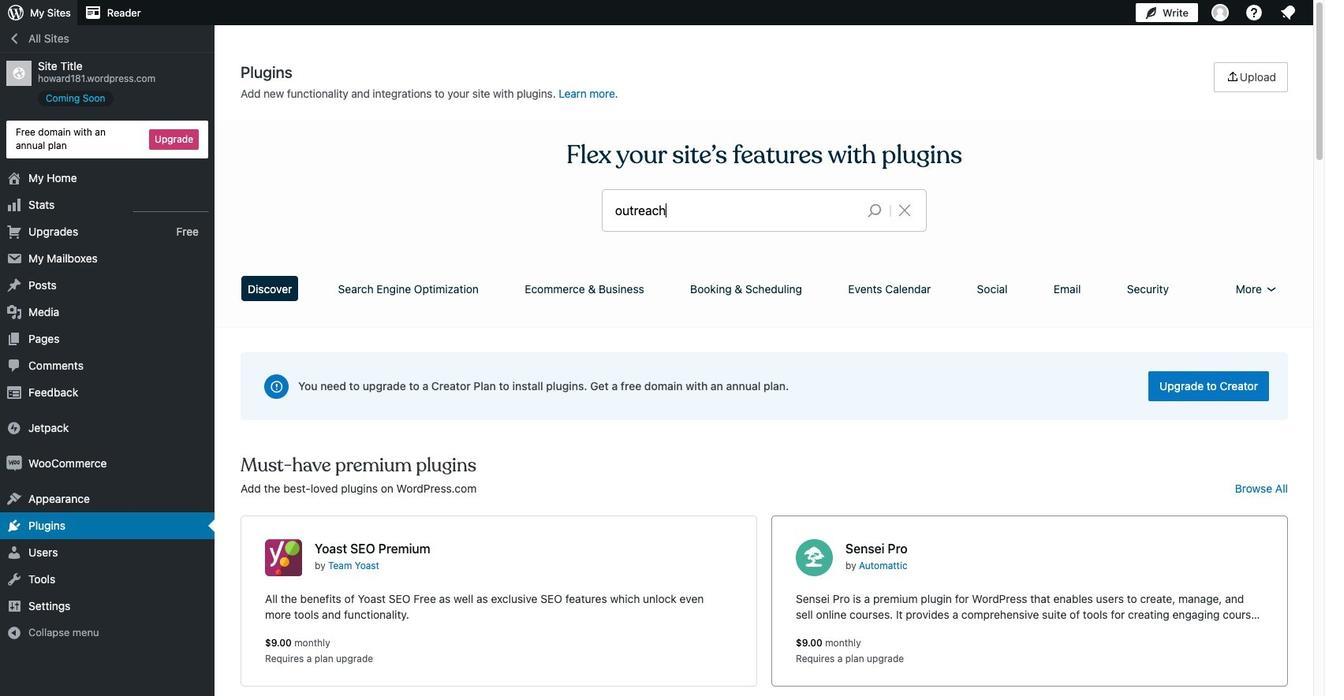 Task type: vqa. For each thing, say whether or not it's contained in the screenshot.
1st plugin icon from the right
yes



Task type: locate. For each thing, give the bounding box(es) containing it.
main content
[[235, 62, 1294, 697]]

0 vertical spatial img image
[[6, 420, 22, 436]]

1 vertical spatial img image
[[6, 456, 22, 471]]

1 img image from the top
[[6, 420, 22, 436]]

None search field
[[603, 190, 926, 231]]

1 horizontal spatial plugin icon image
[[796, 540, 833, 577]]

0 horizontal spatial plugin icon image
[[265, 540, 302, 577]]

manage your notifications image
[[1279, 3, 1298, 22]]

img image
[[6, 420, 22, 436], [6, 456, 22, 471]]

plugin icon image
[[265, 540, 302, 577], [796, 540, 833, 577]]

Search search field
[[615, 190, 855, 231]]

my profile image
[[1212, 4, 1229, 21]]

2 img image from the top
[[6, 456, 22, 471]]

help image
[[1245, 3, 1264, 22]]



Task type: describe. For each thing, give the bounding box(es) containing it.
2 plugin icon image from the left
[[796, 540, 833, 577]]

open search image
[[855, 200, 895, 222]]

1 plugin icon image from the left
[[265, 540, 302, 577]]

close search image
[[885, 201, 925, 220]]

highest hourly views 0 image
[[133, 202, 208, 212]]



